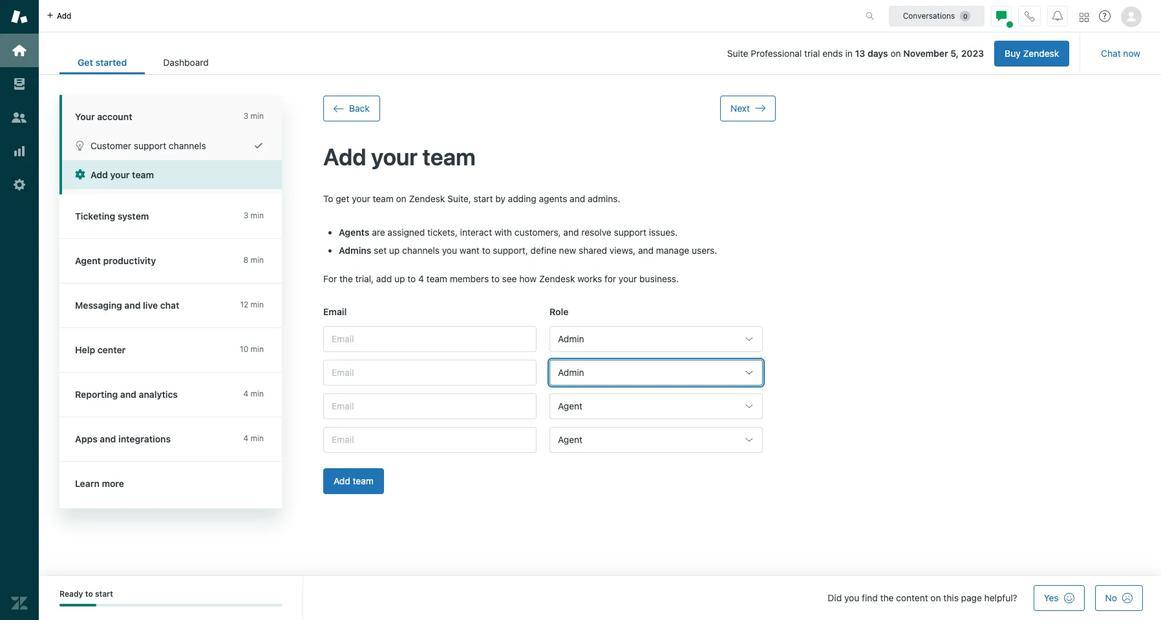 Task type: vqa. For each thing, say whether or not it's contained in the screenshot.
8
yes



Task type: describe. For each thing, give the bounding box(es) containing it.
progress bar image
[[59, 605, 97, 607]]

customer support channels
[[91, 140, 206, 151]]

3 min for ticketing system
[[244, 211, 264, 220]]

are
[[372, 227, 385, 238]]

set
[[374, 245, 387, 256]]

learn
[[75, 478, 99, 489]]

reporting
[[75, 389, 118, 400]]

add for add team button
[[334, 476, 350, 487]]

get
[[336, 193, 349, 204]]

reporting image
[[11, 143, 28, 160]]

learn more button
[[59, 462, 279, 506]]

admins.
[[588, 193, 620, 204]]

your inside button
[[110, 169, 130, 180]]

add your team inside 'content-title' region
[[323, 143, 476, 171]]

trial,
[[355, 273, 374, 284]]

apps and integrations
[[75, 434, 171, 445]]

shared
[[579, 245, 607, 256]]

buy
[[1005, 48, 1021, 59]]

ends
[[822, 48, 843, 59]]

get started image
[[11, 42, 28, 59]]

admins
[[339, 245, 371, 256]]

to get your team on zendesk suite, start by adding agents and admins.
[[323, 193, 620, 204]]

more
[[102, 478, 124, 489]]

0 horizontal spatial start
[[95, 590, 113, 599]]

ticketing
[[75, 211, 115, 222]]

yes
[[1044, 593, 1059, 604]]

page
[[961, 593, 982, 604]]

email
[[323, 307, 347, 318]]

5,
[[950, 48, 959, 59]]

admin image
[[11, 176, 28, 193]]

analytics
[[139, 389, 178, 400]]

1 vertical spatial support
[[614, 227, 646, 238]]

find
[[862, 593, 878, 604]]

manage
[[656, 245, 689, 256]]

admins set up channels you want to support, define new shared views, and manage users.
[[339, 245, 717, 256]]

notifications image
[[1052, 11, 1063, 21]]

professional
[[751, 48, 802, 59]]

back
[[349, 103, 370, 114]]

chat now button
[[1091, 41, 1151, 67]]

define
[[530, 245, 557, 256]]

agents
[[339, 227, 369, 238]]

customer support channels button
[[62, 131, 282, 160]]

add button
[[39, 0, 79, 32]]

suite
[[727, 48, 748, 59]]

in
[[845, 48, 853, 59]]

support inside button
[[134, 140, 166, 151]]

your inside 'content-title' region
[[371, 143, 418, 171]]

10
[[240, 345, 248, 354]]

and left live
[[124, 300, 141, 311]]

this
[[943, 593, 959, 604]]

learn more
[[75, 478, 124, 489]]

integrations
[[118, 434, 171, 445]]

trial
[[804, 48, 820, 59]]

customers image
[[11, 109, 28, 126]]

chat
[[1101, 48, 1121, 59]]

0 vertical spatial agent
[[75, 255, 101, 266]]

to right want
[[482, 245, 490, 256]]

helpful?
[[984, 593, 1017, 604]]

3 for system
[[244, 211, 248, 220]]

min for messaging and live chat
[[251, 300, 264, 310]]

10 min
[[240, 345, 264, 354]]

messaging
[[75, 300, 122, 311]]

buy zendesk
[[1005, 48, 1059, 59]]

conversations button
[[889, 5, 985, 26]]

productivity
[[103, 255, 156, 266]]

did
[[828, 593, 842, 604]]

min for agent productivity
[[251, 255, 264, 265]]

your account
[[75, 111, 132, 122]]

agent productivity
[[75, 255, 156, 266]]

to
[[323, 193, 333, 204]]

system
[[118, 211, 149, 222]]

add inside dropdown button
[[57, 11, 71, 20]]

chat
[[160, 300, 179, 311]]

3 for account
[[244, 111, 248, 121]]

messaging and live chat
[[75, 300, 179, 311]]

works
[[577, 273, 602, 284]]

1 horizontal spatial the
[[880, 593, 894, 604]]

channels inside region
[[402, 245, 440, 256]]

dashboard tab
[[145, 50, 227, 74]]

chat now
[[1101, 48, 1140, 59]]

to inside footer
[[85, 590, 93, 599]]

yes button
[[1034, 586, 1085, 612]]

your right get
[[352, 193, 370, 204]]

next
[[731, 103, 750, 114]]

on inside footer
[[931, 593, 941, 604]]

min for ticketing system
[[251, 211, 264, 220]]

customers,
[[514, 227, 561, 238]]

zendesk image
[[11, 595, 28, 612]]

agent button for 1st the email field from the bottom of the page
[[550, 427, 763, 453]]

back button
[[323, 96, 380, 122]]

users.
[[692, 245, 717, 256]]

apps
[[75, 434, 97, 445]]

min for reporting and analytics
[[251, 389, 264, 399]]

main element
[[0, 0, 39, 621]]

suite professional trial ends in 13 days on november 5, 2023
[[727, 48, 984, 59]]

buy zendesk button
[[994, 41, 1069, 67]]

get started
[[78, 57, 127, 68]]

tickets,
[[427, 227, 458, 238]]

how
[[519, 273, 537, 284]]

and right agents
[[570, 193, 585, 204]]

agent for 1st the email field from the bottom of the page
[[558, 434, 583, 445]]

admin for 1st the email field from the top of the page's admin popup button
[[558, 334, 584, 345]]

center
[[97, 345, 126, 356]]



Task type: locate. For each thing, give the bounding box(es) containing it.
0 vertical spatial support
[[134, 140, 166, 151]]

add your team down the back
[[323, 143, 476, 171]]

to down assigned
[[407, 273, 416, 284]]

interact
[[460, 227, 492, 238]]

your account heading
[[59, 95, 282, 131]]

1 3 min from the top
[[244, 111, 264, 121]]

4 min
[[243, 389, 264, 399], [243, 434, 264, 443]]

4 min for analytics
[[243, 389, 264, 399]]

1 horizontal spatial support
[[614, 227, 646, 238]]

1 3 from the top
[[244, 111, 248, 121]]

4 min for integrations
[[243, 434, 264, 443]]

1 horizontal spatial add your team
[[323, 143, 476, 171]]

1 agent button from the top
[[550, 394, 763, 420]]

admin button for 1st the email field from the top of the page
[[550, 326, 763, 352]]

adding
[[508, 193, 536, 204]]

on up assigned
[[396, 193, 406, 204]]

tab list containing get started
[[59, 50, 227, 74]]

want
[[460, 245, 480, 256]]

1 4 min from the top
[[243, 389, 264, 399]]

role
[[550, 307, 568, 318]]

to left see
[[491, 273, 500, 284]]

add right zendesk support image
[[57, 11, 71, 20]]

agent for third the email field
[[558, 401, 583, 412]]

0 horizontal spatial the
[[339, 273, 353, 284]]

resolve
[[581, 227, 611, 238]]

2 vertical spatial zendesk
[[539, 273, 575, 284]]

to up progress bar image at the bottom left of the page
[[85, 590, 93, 599]]

4 for apps and integrations
[[243, 434, 248, 443]]

zendesk products image
[[1080, 13, 1089, 22]]

3 min for your account
[[244, 111, 264, 121]]

1 vertical spatial add
[[376, 273, 392, 284]]

next button
[[720, 96, 776, 122]]

0 horizontal spatial support
[[134, 140, 166, 151]]

up right "trial,"
[[394, 273, 405, 284]]

3 email field from the top
[[323, 394, 537, 420]]

13
[[855, 48, 865, 59]]

min for apps and integrations
[[251, 434, 264, 443]]

5 min from the top
[[251, 345, 264, 354]]

add inside 'content-title' region
[[323, 143, 366, 171]]

4 email field from the top
[[323, 427, 537, 453]]

section
[[237, 41, 1069, 67]]

start up progress bar image at the bottom left of the page
[[95, 590, 113, 599]]

1 horizontal spatial on
[[891, 48, 901, 59]]

1 vertical spatial you
[[844, 593, 859, 604]]

account
[[97, 111, 132, 122]]

to
[[482, 245, 490, 256], [407, 273, 416, 284], [491, 273, 500, 284], [85, 590, 93, 599]]

section containing suite professional trial ends in
[[237, 41, 1069, 67]]

agents
[[539, 193, 567, 204]]

0 horizontal spatial zendesk
[[409, 193, 445, 204]]

1 vertical spatial on
[[396, 193, 406, 204]]

2 4 min from the top
[[243, 434, 264, 443]]

4 min from the top
[[251, 300, 264, 310]]

1 vertical spatial the
[[880, 593, 894, 604]]

started
[[95, 57, 127, 68]]

channels down assigned
[[402, 245, 440, 256]]

views image
[[11, 76, 28, 92]]

November 5, 2023 text field
[[903, 48, 984, 59]]

1 vertical spatial up
[[394, 273, 405, 284]]

and right apps
[[100, 434, 116, 445]]

0 vertical spatial channels
[[169, 140, 206, 151]]

no
[[1105, 593, 1117, 604]]

1 vertical spatial agent button
[[550, 427, 763, 453]]

button displays agent's chat status as online. image
[[996, 11, 1007, 21]]

0 vertical spatial you
[[442, 245, 457, 256]]

add
[[57, 11, 71, 20], [376, 273, 392, 284]]

admin button for third the email field from the bottom
[[550, 360, 763, 386]]

1 vertical spatial channels
[[402, 245, 440, 256]]

start left by at the top left of page
[[474, 193, 493, 204]]

0 horizontal spatial add your team
[[91, 169, 154, 180]]

3 min
[[244, 111, 264, 121], [244, 211, 264, 220]]

agent button
[[550, 394, 763, 420], [550, 427, 763, 453]]

issues.
[[649, 227, 678, 238]]

on inside region
[[396, 193, 406, 204]]

by
[[495, 193, 505, 204]]

0 vertical spatial 4
[[418, 273, 424, 284]]

november
[[903, 48, 948, 59]]

tab list
[[59, 50, 227, 74]]

your
[[75, 111, 95, 122]]

the right for at the top left
[[339, 273, 353, 284]]

footer containing did you find the content on this page helpful?
[[39, 577, 1161, 621]]

1 horizontal spatial you
[[844, 593, 859, 604]]

3 min inside your account heading
[[244, 111, 264, 121]]

3 inside your account heading
[[244, 111, 248, 121]]

support,
[[493, 245, 528, 256]]

0 vertical spatial 4 min
[[243, 389, 264, 399]]

you
[[442, 245, 457, 256], [844, 593, 859, 604]]

region
[[323, 193, 776, 510]]

2 vertical spatial agent
[[558, 434, 583, 445]]

zendesk
[[1023, 48, 1059, 59], [409, 193, 445, 204], [539, 273, 575, 284]]

1 vertical spatial agent
[[558, 401, 583, 412]]

2 3 min from the top
[[244, 211, 264, 220]]

1 vertical spatial 4
[[243, 389, 248, 399]]

ticketing system
[[75, 211, 149, 222]]

support up add your team button
[[134, 140, 166, 151]]

add team
[[334, 476, 374, 487]]

0 vertical spatial zendesk
[[1023, 48, 1059, 59]]

8 min
[[243, 255, 264, 265]]

12
[[240, 300, 248, 310]]

support
[[134, 140, 166, 151], [614, 227, 646, 238]]

and up the new
[[563, 227, 579, 238]]

1 vertical spatial 3 min
[[244, 211, 264, 220]]

add for 'content-title' region
[[323, 143, 366, 171]]

4 for reporting and analytics
[[243, 389, 248, 399]]

0 horizontal spatial you
[[442, 245, 457, 256]]

1 horizontal spatial channels
[[402, 245, 440, 256]]

2 min from the top
[[251, 211, 264, 220]]

did you find the content on this page helpful?
[[828, 593, 1017, 604]]

7 min from the top
[[251, 434, 264, 443]]

0 vertical spatial add
[[57, 11, 71, 20]]

for
[[605, 273, 616, 284]]

0 vertical spatial 3 min
[[244, 111, 264, 121]]

0 horizontal spatial on
[[396, 193, 406, 204]]

get help image
[[1099, 10, 1111, 22]]

add right "trial,"
[[376, 273, 392, 284]]

zendesk left suite,
[[409, 193, 445, 204]]

you down 'tickets,'
[[442, 245, 457, 256]]

ready
[[59, 590, 83, 599]]

2 horizontal spatial on
[[931, 593, 941, 604]]

days
[[868, 48, 888, 59]]

0 vertical spatial start
[[474, 193, 493, 204]]

your down back button
[[371, 143, 418, 171]]

0 vertical spatial admin
[[558, 334, 584, 345]]

2 3 from the top
[[244, 211, 248, 220]]

Email field
[[323, 326, 537, 352], [323, 360, 537, 386], [323, 394, 537, 420], [323, 427, 537, 453]]

0 horizontal spatial add
[[57, 11, 71, 20]]

2 vertical spatial 4
[[243, 434, 248, 443]]

1 horizontal spatial add
[[376, 273, 392, 284]]

progress-bar progress bar
[[59, 605, 282, 607]]

now
[[1123, 48, 1140, 59]]

0 vertical spatial 3
[[244, 111, 248, 121]]

business.
[[639, 273, 679, 284]]

2 agent button from the top
[[550, 427, 763, 453]]

customer
[[91, 140, 131, 151]]

3
[[244, 111, 248, 121], [244, 211, 248, 220]]

1 vertical spatial start
[[95, 590, 113, 599]]

team inside 'content-title' region
[[423, 143, 476, 171]]

1 min from the top
[[251, 111, 264, 121]]

1 email field from the top
[[323, 326, 537, 352]]

channels up add your team button
[[169, 140, 206, 151]]

zendesk right buy
[[1023, 48, 1059, 59]]

1 admin button from the top
[[550, 326, 763, 352]]

add your team down customer at the top left
[[91, 169, 154, 180]]

the
[[339, 273, 353, 284], [880, 593, 894, 604]]

min inside your account heading
[[251, 111, 264, 121]]

1 vertical spatial admin button
[[550, 360, 763, 386]]

channels inside button
[[169, 140, 206, 151]]

min for help center
[[251, 345, 264, 354]]

for
[[323, 273, 337, 284]]

zendesk inside button
[[1023, 48, 1059, 59]]

channels
[[169, 140, 206, 151], [402, 245, 440, 256]]

1 vertical spatial zendesk
[[409, 193, 445, 204]]

footer
[[39, 577, 1161, 621]]

agent button for third the email field
[[550, 394, 763, 420]]

with
[[495, 227, 512, 238]]

members
[[450, 273, 489, 284]]

support up views,
[[614, 227, 646, 238]]

0 vertical spatial agent button
[[550, 394, 763, 420]]

1 vertical spatial admin
[[558, 367, 584, 378]]

min for your account
[[251, 111, 264, 121]]

0 vertical spatial up
[[389, 245, 400, 256]]

1 vertical spatial 4 min
[[243, 434, 264, 443]]

2 email field from the top
[[323, 360, 537, 386]]

1 horizontal spatial zendesk
[[539, 273, 575, 284]]

your down customer at the top left
[[110, 169, 130, 180]]

4
[[418, 273, 424, 284], [243, 389, 248, 399], [243, 434, 248, 443]]

the right find
[[880, 593, 894, 604]]

and right views,
[[638, 245, 654, 256]]

on right days
[[891, 48, 901, 59]]

content
[[896, 593, 928, 604]]

8
[[243, 255, 248, 265]]

reporting and analytics
[[75, 389, 178, 400]]

admin for admin popup button associated with third the email field from the bottom
[[558, 367, 584, 378]]

2 admin from the top
[[558, 367, 584, 378]]

zendesk right how
[[539, 273, 575, 284]]

dashboard
[[163, 57, 209, 68]]

and left analytics
[[120, 389, 136, 400]]

2 vertical spatial on
[[931, 593, 941, 604]]

no button
[[1095, 586, 1143, 612]]

content-title region
[[323, 142, 776, 172]]

you right did
[[844, 593, 859, 604]]

6 min from the top
[[251, 389, 264, 399]]

region containing to get your team on zendesk suite, start by adding agents and admins.
[[323, 193, 776, 510]]

suite,
[[447, 193, 471, 204]]

2 admin button from the top
[[550, 360, 763, 386]]

add your team inside add your team button
[[91, 169, 154, 180]]

on left this
[[931, 593, 941, 604]]

1 horizontal spatial start
[[474, 193, 493, 204]]

0 vertical spatial on
[[891, 48, 901, 59]]

1 admin from the top
[[558, 334, 584, 345]]

conversations
[[903, 11, 955, 20]]

help
[[75, 345, 95, 356]]

see
[[502, 273, 517, 284]]

3 min from the top
[[251, 255, 264, 265]]

0 horizontal spatial channels
[[169, 140, 206, 151]]

up right set
[[389, 245, 400, 256]]

your
[[371, 143, 418, 171], [110, 169, 130, 180], [352, 193, 370, 204], [619, 273, 637, 284]]

your right for
[[619, 273, 637, 284]]

0 vertical spatial admin button
[[550, 326, 763, 352]]

12 min
[[240, 300, 264, 310]]

1 vertical spatial 3
[[244, 211, 248, 220]]

0 vertical spatial the
[[339, 273, 353, 284]]

ready to start
[[59, 590, 113, 599]]

2 horizontal spatial zendesk
[[1023, 48, 1059, 59]]

for the trial, add up to 4 team members to see how zendesk works for your business.
[[323, 273, 679, 284]]

zendesk support image
[[11, 8, 28, 25]]

new
[[559, 245, 576, 256]]



